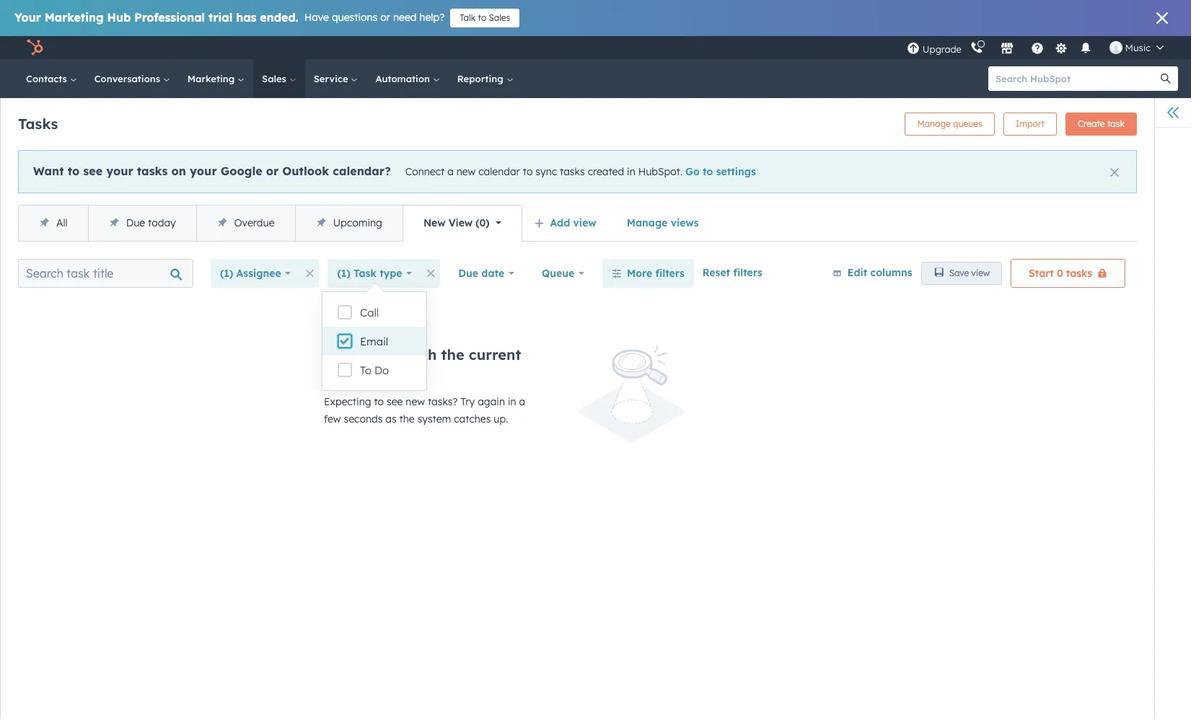 Task type: vqa. For each thing, say whether or not it's contained in the screenshot.
(0)
no



Task type: describe. For each thing, give the bounding box(es) containing it.
do
[[374, 364, 389, 377]]

or inside your marketing hub professional trial has ended. have questions or need help?
[[380, 11, 390, 24]]

task
[[1108, 118, 1125, 129]]

sync
[[536, 165, 557, 178]]

calendar?
[[333, 164, 391, 178]]

notifications button
[[1074, 36, 1098, 59]]

call
[[360, 306, 379, 320]]

calling icon button
[[965, 38, 989, 57]]

current
[[469, 346, 521, 364]]

upgrade
[[923, 43, 962, 54]]

all link
[[19, 206, 88, 241]]

manage views link
[[617, 209, 708, 237]]

views
[[671, 216, 699, 229]]

reporting link
[[449, 59, 522, 98]]

a inside alert
[[447, 165, 454, 178]]

to for talk to sales
[[478, 12, 486, 23]]

few
[[324, 413, 341, 426]]

google
[[221, 164, 262, 178]]

edit columns button
[[832, 264, 913, 283]]

upcoming
[[333, 216, 382, 229]]

questions
[[332, 11, 378, 24]]

list box containing call
[[323, 292, 426, 390]]

(1) assignee button
[[211, 259, 301, 288]]

hubspot.
[[638, 165, 683, 178]]

contacts
[[26, 73, 70, 84]]

need
[[393, 11, 417, 24]]

to right the go
[[703, 165, 713, 178]]

marketplaces image
[[1001, 43, 1014, 56]]

Search task title search field
[[18, 259, 193, 288]]

email
[[360, 335, 388, 349]]

(1) for (1) task type
[[337, 267, 351, 280]]

manage for manage queues
[[917, 118, 951, 129]]

search button
[[1154, 66, 1178, 91]]

close image
[[1111, 168, 1119, 177]]

Search HubSpot search field
[[989, 66, 1165, 91]]

new view ( 0 )
[[423, 216, 490, 229]]

tasks?
[[428, 395, 458, 408]]

due date button
[[449, 259, 524, 288]]

automation
[[376, 73, 433, 84]]

sales link
[[253, 59, 305, 98]]

tasks
[[18, 114, 58, 132]]

manage views
[[627, 216, 699, 229]]

system
[[418, 413, 451, 426]]

to
[[360, 364, 371, 377]]

see for new
[[387, 395, 403, 408]]

search image
[[1161, 74, 1171, 84]]

1 your from the left
[[106, 164, 133, 178]]

calendar
[[479, 165, 520, 178]]

)
[[486, 216, 490, 229]]

(
[[476, 216, 479, 229]]

create task
[[1078, 118, 1125, 129]]

upcoming link
[[295, 206, 403, 241]]

ended.
[[260, 10, 299, 25]]

music button
[[1101, 36, 1173, 59]]

new inside 'expecting to see new tasks? try again in a few seconds as the system catches up.'
[[406, 395, 425, 408]]

more filters
[[627, 267, 685, 280]]

want to see your tasks on your google or outlook calendar? alert
[[18, 150, 1137, 193]]

notifications image
[[1079, 43, 1092, 56]]

have
[[304, 11, 329, 24]]

no
[[324, 346, 345, 364]]

overdue
[[234, 216, 275, 229]]

conversations link
[[86, 59, 179, 98]]

reset filters
[[703, 266, 763, 279]]

(1) task type button
[[328, 259, 422, 288]]

automation link
[[367, 59, 449, 98]]

start 0 tasks button
[[1011, 259, 1126, 288]]

want to see your tasks on your google or outlook calendar?
[[33, 164, 391, 178]]

more filters link
[[602, 259, 694, 288]]

greg robinson image
[[1110, 41, 1123, 54]]

tasks banner
[[18, 108, 1137, 136]]

task
[[354, 267, 377, 280]]

a inside 'expecting to see new tasks? try again in a few seconds as the system catches up.'
[[519, 395, 525, 408]]

queue button
[[532, 259, 594, 288]]

save
[[949, 268, 969, 279]]

2 your from the left
[[190, 164, 217, 178]]

contacts link
[[17, 59, 86, 98]]

queues
[[953, 118, 983, 129]]

today
[[148, 216, 176, 229]]

save view button
[[921, 262, 1002, 285]]

outlook
[[282, 164, 329, 178]]

0 horizontal spatial marketing
[[45, 10, 104, 25]]

go
[[686, 165, 700, 178]]

to left sync
[[523, 165, 533, 178]]

add view button
[[525, 209, 609, 237]]

created
[[588, 165, 624, 178]]

add view
[[550, 216, 597, 229]]

marketing inside marketing link
[[187, 73, 237, 84]]

upgrade image
[[907, 42, 920, 55]]

hubspot image
[[26, 39, 43, 56]]

0 inside "button"
[[1057, 267, 1063, 280]]

hub
[[107, 10, 131, 25]]

marketing link
[[179, 59, 253, 98]]

start 0 tasks
[[1029, 267, 1092, 280]]

manage queues link
[[905, 113, 995, 136]]



Task type: locate. For each thing, give the bounding box(es) containing it.
manage inside manage queues link
[[917, 118, 951, 129]]

1 vertical spatial manage
[[627, 216, 668, 229]]

assignee
[[236, 267, 281, 280]]

want
[[33, 164, 64, 178]]

1 vertical spatial or
[[266, 164, 279, 178]]

professional
[[134, 10, 205, 25]]

due inside due today link
[[126, 216, 145, 229]]

manage for manage views
[[627, 216, 668, 229]]

(1) for (1) assignee
[[220, 267, 233, 280]]

0 horizontal spatial new
[[406, 395, 425, 408]]

help image
[[1031, 43, 1044, 56]]

tasks inside "button"
[[1066, 267, 1092, 280]]

marketing down trial
[[187, 73, 237, 84]]

1 vertical spatial due
[[458, 267, 478, 280]]

create
[[1078, 118, 1105, 129]]

0 vertical spatial see
[[83, 164, 102, 178]]

to right 'talk'
[[478, 12, 486, 23]]

queue
[[542, 267, 575, 280]]

(1) left assignee
[[220, 267, 233, 280]]

talk
[[460, 12, 476, 23]]

0 vertical spatial the
[[441, 346, 464, 364]]

tasks
[[137, 164, 168, 178], [560, 165, 585, 178], [1066, 267, 1092, 280], [349, 346, 387, 364]]

import link
[[1004, 113, 1057, 136]]

edit
[[848, 266, 868, 279]]

see up as
[[387, 395, 403, 408]]

1 horizontal spatial the
[[441, 346, 464, 364]]

filters right reset at the right top of the page
[[733, 266, 763, 279]]

manage queues
[[917, 118, 983, 129]]

the
[[441, 346, 464, 364], [399, 413, 415, 426]]

0 horizontal spatial see
[[83, 164, 102, 178]]

expecting to see new tasks? try again in a few seconds as the system catches up.
[[324, 395, 525, 426]]

sales inside sales link
[[262, 73, 289, 84]]

create task link
[[1066, 113, 1137, 136]]

0 vertical spatial manage
[[917, 118, 951, 129]]

1 vertical spatial a
[[519, 395, 525, 408]]

new left calendar on the top left
[[457, 165, 476, 178]]

0 horizontal spatial manage
[[627, 216, 668, 229]]

to right the want at the top
[[68, 164, 80, 178]]

in right created
[[627, 165, 636, 178]]

0 vertical spatial 0
[[479, 216, 486, 229]]

1 horizontal spatial new
[[457, 165, 476, 178]]

1 horizontal spatial view
[[972, 268, 990, 279]]

connect a new calendar to sync tasks created in hubspot. go to settings
[[405, 165, 756, 178]]

view right add
[[573, 216, 597, 229]]

1 vertical spatial the
[[399, 413, 415, 426]]

save view
[[949, 268, 990, 279]]

due for due date
[[458, 267, 478, 280]]

due date
[[458, 267, 505, 280]]

0 horizontal spatial view
[[573, 216, 597, 229]]

in up up.
[[508, 395, 516, 408]]

no tasks match the current filters.
[[324, 346, 521, 382]]

catches
[[454, 413, 491, 426]]

the right as
[[399, 413, 415, 426]]

a right the connect
[[447, 165, 454, 178]]

your
[[106, 164, 133, 178], [190, 164, 217, 178]]

0 horizontal spatial 0
[[479, 216, 486, 229]]

see inside 'expecting to see new tasks? try again in a few seconds as the system catches up.'
[[387, 395, 403, 408]]

sales inside "talk to sales" button
[[489, 12, 510, 23]]

0 horizontal spatial your
[[106, 164, 133, 178]]

1 horizontal spatial due
[[458, 267, 478, 280]]

filters right more on the top right of page
[[655, 267, 685, 280]]

filters
[[733, 266, 763, 279], [655, 267, 685, 280]]

your up due today link
[[106, 164, 133, 178]]

see right the want at the top
[[83, 164, 102, 178]]

new up system
[[406, 395, 425, 408]]

menu
[[905, 36, 1174, 59]]

help?
[[419, 11, 445, 24]]

tasks inside no tasks match the current filters.
[[349, 346, 387, 364]]

to inside 'expecting to see new tasks? try again in a few seconds as the system catches up.'
[[374, 395, 384, 408]]

again
[[478, 395, 505, 408]]

filters inside 'button'
[[733, 266, 763, 279]]

1 horizontal spatial a
[[519, 395, 525, 408]]

0 horizontal spatial a
[[447, 165, 454, 178]]

manage left views
[[627, 216, 668, 229]]

talk to sales
[[460, 12, 510, 23]]

0 horizontal spatial the
[[399, 413, 415, 426]]

on
[[171, 164, 186, 178]]

marketing
[[45, 10, 104, 25], [187, 73, 237, 84]]

reset filters button
[[703, 259, 763, 279]]

0 vertical spatial or
[[380, 11, 390, 24]]

view for save view
[[972, 268, 990, 279]]

(1) inside popup button
[[220, 267, 233, 280]]

manage
[[917, 118, 951, 129], [627, 216, 668, 229]]

marketplaces button
[[992, 36, 1022, 59]]

or left "need"
[[380, 11, 390, 24]]

view inside button
[[972, 268, 990, 279]]

1 vertical spatial in
[[508, 395, 516, 408]]

go to settings link
[[686, 165, 756, 178]]

0 vertical spatial new
[[457, 165, 476, 178]]

1 horizontal spatial in
[[627, 165, 636, 178]]

0 horizontal spatial or
[[266, 164, 279, 178]]

0 vertical spatial sales
[[489, 12, 510, 23]]

music
[[1126, 42, 1151, 53]]

your marketing hub professional trial has ended. have questions or need help?
[[14, 10, 445, 25]]

filters for more filters
[[655, 267, 685, 280]]

0 horizontal spatial (1)
[[220, 267, 233, 280]]

0 vertical spatial due
[[126, 216, 145, 229]]

filters.
[[324, 364, 369, 382]]

1 horizontal spatial sales
[[489, 12, 510, 23]]

marketing left hub
[[45, 10, 104, 25]]

to do
[[360, 364, 389, 377]]

conversations
[[94, 73, 163, 84]]

view inside 'popup button'
[[573, 216, 597, 229]]

0 horizontal spatial due
[[126, 216, 145, 229]]

as
[[386, 413, 397, 426]]

see for your
[[83, 164, 102, 178]]

close image
[[1157, 12, 1168, 24]]

1 vertical spatial 0
[[1057, 267, 1063, 280]]

settings link
[[1053, 40, 1071, 55]]

in inside want to see your tasks on your google or outlook calendar? alert
[[627, 165, 636, 178]]

calling icon image
[[970, 42, 983, 55]]

the inside no tasks match the current filters.
[[441, 346, 464, 364]]

a
[[447, 165, 454, 178], [519, 395, 525, 408]]

0 right view
[[479, 216, 486, 229]]

0
[[479, 216, 486, 229], [1057, 267, 1063, 280]]

list box
[[323, 292, 426, 390]]

reset
[[703, 266, 730, 279]]

a right again
[[519, 395, 525, 408]]

0 vertical spatial in
[[627, 165, 636, 178]]

1 horizontal spatial marketing
[[187, 73, 237, 84]]

(1) left task
[[337, 267, 351, 280]]

due left today
[[126, 216, 145, 229]]

match
[[391, 346, 437, 364]]

service link
[[305, 59, 367, 98]]

has
[[236, 10, 256, 25]]

date
[[482, 267, 505, 280]]

columns
[[871, 266, 913, 279]]

2 (1) from the left
[[337, 267, 351, 280]]

manage left queues
[[917, 118, 951, 129]]

0 horizontal spatial in
[[508, 395, 516, 408]]

1 vertical spatial see
[[387, 395, 403, 408]]

reporting
[[457, 73, 506, 84]]

all
[[56, 216, 68, 229]]

see inside alert
[[83, 164, 102, 178]]

1 (1) from the left
[[220, 267, 233, 280]]

view right save
[[972, 268, 990, 279]]

type
[[380, 267, 402, 280]]

new inside want to see your tasks on your google or outlook calendar? alert
[[457, 165, 476, 178]]

help button
[[1025, 36, 1050, 59]]

sales right 'talk'
[[489, 12, 510, 23]]

1 horizontal spatial your
[[190, 164, 217, 178]]

trial
[[209, 10, 233, 25]]

settings
[[716, 165, 756, 178]]

(1) inside popup button
[[337, 267, 351, 280]]

to inside button
[[478, 12, 486, 23]]

to up the seconds
[[374, 395, 384, 408]]

your
[[14, 10, 41, 25]]

0 vertical spatial marketing
[[45, 10, 104, 25]]

1 horizontal spatial see
[[387, 395, 403, 408]]

try
[[461, 395, 475, 408]]

up.
[[494, 413, 508, 426]]

0 horizontal spatial sales
[[262, 73, 289, 84]]

1 vertical spatial view
[[972, 268, 990, 279]]

0 right "start" at the right of page
[[1057, 267, 1063, 280]]

menu containing music
[[905, 36, 1174, 59]]

connect
[[405, 165, 445, 178]]

the right match
[[441, 346, 464, 364]]

sales left the 'service'
[[262, 73, 289, 84]]

1 horizontal spatial or
[[380, 11, 390, 24]]

1 vertical spatial sales
[[262, 73, 289, 84]]

0 vertical spatial view
[[573, 216, 597, 229]]

navigation
[[18, 205, 522, 242]]

due for due today
[[126, 216, 145, 229]]

add
[[550, 216, 570, 229]]

1 horizontal spatial 0
[[1057, 267, 1063, 280]]

view
[[449, 216, 473, 229]]

or inside alert
[[266, 164, 279, 178]]

1 vertical spatial new
[[406, 395, 425, 408]]

to for want to see your tasks on your google or outlook calendar?
[[68, 164, 80, 178]]

0 vertical spatial a
[[447, 165, 454, 178]]

1 horizontal spatial (1)
[[337, 267, 351, 280]]

seconds
[[344, 413, 383, 426]]

due inside due date popup button
[[458, 267, 478, 280]]

service
[[314, 73, 351, 84]]

due left date
[[458, 267, 478, 280]]

new
[[423, 216, 446, 229]]

1 horizontal spatial filters
[[733, 266, 763, 279]]

settings image
[[1055, 42, 1068, 55]]

your right on
[[190, 164, 217, 178]]

navigation containing all
[[18, 205, 522, 242]]

view
[[573, 216, 597, 229], [972, 268, 990, 279]]

view for add view
[[573, 216, 597, 229]]

in inside 'expecting to see new tasks? try again in a few seconds as the system catches up.'
[[508, 395, 516, 408]]

0 inside navigation
[[479, 216, 486, 229]]

talk to sales button
[[450, 9, 520, 27]]

1 horizontal spatial manage
[[917, 118, 951, 129]]

the inside 'expecting to see new tasks? try again in a few seconds as the system catches up.'
[[399, 413, 415, 426]]

1 vertical spatial marketing
[[187, 73, 237, 84]]

or right google
[[266, 164, 279, 178]]

(1) assignee
[[220, 267, 281, 280]]

manage inside manage views "link"
[[627, 216, 668, 229]]

to for expecting to see new tasks? try again in a few seconds as the system catches up.
[[374, 395, 384, 408]]

(1) task type
[[337, 267, 402, 280]]

filters for reset filters
[[733, 266, 763, 279]]

0 horizontal spatial filters
[[655, 267, 685, 280]]



